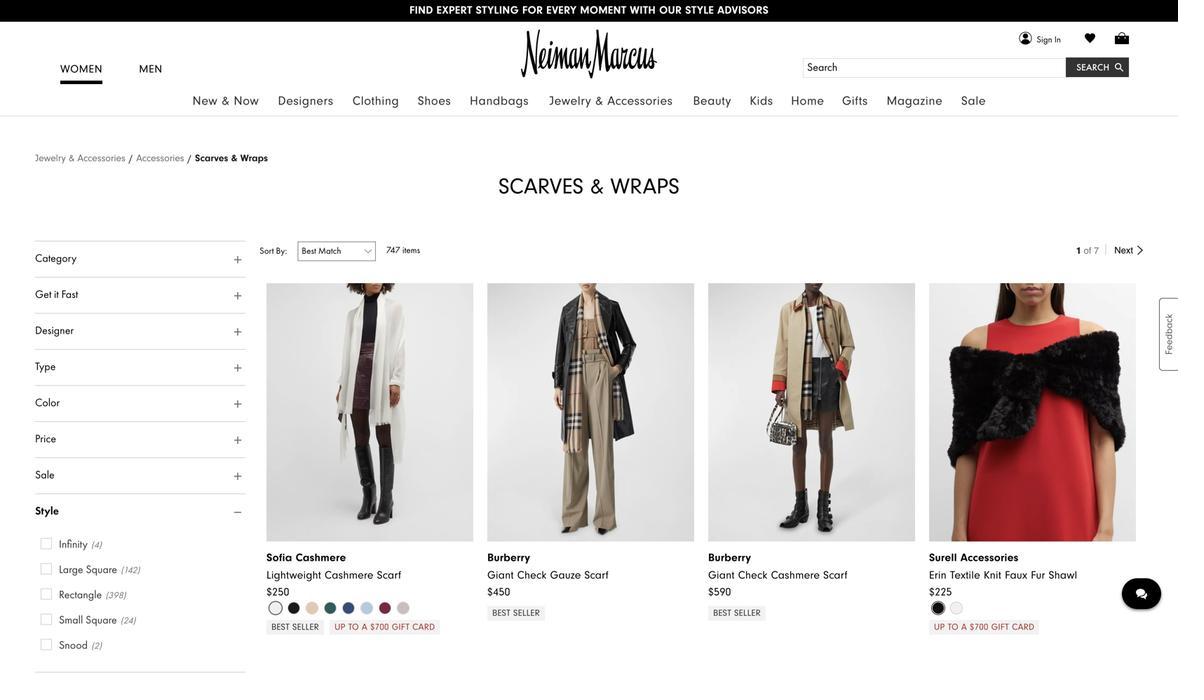 Task type: vqa. For each thing, say whether or not it's contained in the screenshot.


Task type: locate. For each thing, give the bounding box(es) containing it.
2 square from the top
[[86, 615, 117, 626]]

seller down burberry giant check cashmere scarf $590
[[734, 610, 761, 619]]

giant up "$590" on the bottom of page
[[708, 571, 735, 582]]

2 horizontal spatial best
[[713, 610, 731, 619]]

0 horizontal spatial sale
[[35, 470, 55, 481]]

camel image
[[306, 602, 318, 615]]

1 horizontal spatial jewelry
[[549, 95, 591, 108]]

accessories inside jewelry & accessories dropdown button
[[607, 95, 673, 108]]

0 horizontal spatial up to a $700 gift card
[[335, 624, 435, 633]]

seller for $590
[[734, 610, 761, 619]]

0 horizontal spatial scarf
[[377, 571, 401, 582]]

0 horizontal spatial up
[[335, 624, 345, 633]]

scarf for burberry giant check gauze scarf $450
[[584, 571, 609, 582]]

2 scarf from the left
[[584, 571, 609, 582]]

style button
[[35, 494, 245, 530]]

sofia
[[266, 553, 292, 564]]

sale element
[[35, 469, 55, 483]]

1 burberry from the left
[[487, 553, 530, 564]]

1 horizontal spatial seller
[[513, 610, 540, 619]]

0 horizontal spatial a
[[362, 624, 367, 633]]

1 a from the left
[[362, 624, 367, 633]]

1 vertical spatial jewelry & accessories
[[35, 154, 125, 164]]

best seller
[[492, 610, 540, 619], [713, 610, 761, 619], [271, 624, 319, 633]]

0 horizontal spatial card
[[412, 624, 435, 633]]

sign in
[[1037, 35, 1061, 44]]

best seller down black icon
[[271, 624, 319, 633]]

3 scarf from the left
[[823, 571, 848, 582]]

1 scarf from the left
[[377, 571, 401, 582]]

check for cashmere
[[738, 571, 768, 582]]

dusty rose image
[[397, 602, 410, 615]]

1
[[1076, 245, 1081, 256]]

1 horizontal spatial best seller
[[492, 610, 540, 619]]

it
[[54, 289, 59, 301]]

best down "$590" on the bottom of page
[[713, 610, 731, 619]]

1 giant from the left
[[487, 571, 514, 582]]

2 burberry from the left
[[708, 553, 751, 564]]

to down navy icon
[[348, 624, 359, 633]]

of
[[1084, 245, 1091, 256]]

0 vertical spatial square
[[86, 565, 117, 576]]

2 horizontal spatial best seller
[[713, 610, 761, 619]]

0 horizontal spatial check
[[517, 571, 547, 582]]

large square (142)
[[59, 565, 140, 576]]

a down "light blue" icon
[[362, 624, 367, 633]]

kids button
[[749, 92, 775, 111]]

1 horizontal spatial $700
[[970, 624, 988, 633]]

cashmere
[[296, 553, 346, 564], [325, 571, 374, 582], [771, 571, 820, 582]]

0 horizontal spatial scarves
[[195, 154, 228, 164]]

best seller down the $450
[[492, 610, 540, 619]]

snood
[[59, 640, 88, 652]]

1 horizontal spatial gift
[[991, 624, 1009, 633]]

scarf
[[377, 571, 401, 582], [584, 571, 609, 582], [823, 571, 848, 582]]

cashmere inside burberry giant check cashmere scarf $590
[[771, 571, 820, 582]]

designers
[[278, 95, 334, 108]]

2 horizontal spatial seller
[[734, 610, 761, 619]]

giant
[[487, 571, 514, 582], [708, 571, 735, 582]]

giant inside burberry giant check gauze scarf $450
[[487, 571, 514, 582]]

1 $700 from the left
[[370, 624, 389, 633]]

1 horizontal spatial giant
[[708, 571, 735, 582]]

2 check from the left
[[738, 571, 768, 582]]

black image
[[288, 602, 300, 615]]

square up (2)
[[86, 615, 117, 626]]

card
[[412, 624, 435, 633], [1012, 624, 1035, 633]]

square down (4)
[[86, 565, 117, 576]]

gift down "surell accessories erin textile knit faux fur shawl $225"
[[991, 624, 1009, 633]]

burberry up "$590" on the bottom of page
[[708, 553, 751, 564]]

giant inside burberry giant check cashmere scarf $590
[[708, 571, 735, 582]]

every
[[546, 5, 577, 16]]

(24)
[[120, 617, 136, 626]]

2 up from the left
[[934, 624, 945, 633]]

1 vertical spatial scarves
[[499, 177, 584, 199]]

magazine
[[887, 95, 943, 108]]

best seller for $450
[[492, 610, 540, 619]]

7
[[1094, 245, 1099, 256]]

clothing button
[[351, 92, 401, 111]]

(2)
[[91, 642, 102, 651]]

1 vertical spatial jewelry
[[35, 154, 66, 164]]

up to a $700 gift card down white 'icon'
[[934, 624, 1035, 633]]

women button
[[60, 63, 103, 84]]

sale button
[[960, 92, 987, 111], [35, 458, 245, 494]]

burberry giant check gauze scarf $450
[[487, 553, 609, 599]]

1 horizontal spatial scarf
[[584, 571, 609, 582]]

check
[[517, 571, 547, 582], [738, 571, 768, 582]]

seller down camel image
[[292, 624, 319, 633]]

1 of 7
[[1076, 245, 1099, 256]]

scarf inside burberry giant check gauze scarf $450
[[584, 571, 609, 582]]

gift
[[392, 624, 410, 633], [991, 624, 1009, 633]]

up down navy icon
[[335, 624, 345, 633]]

1 horizontal spatial a
[[961, 624, 967, 633]]

burberry inside burberry giant check cashmere scarf $590
[[708, 553, 751, 564]]

2 horizontal spatial scarf
[[823, 571, 848, 582]]

check inside burberry giant check cashmere scarf $590
[[738, 571, 768, 582]]

None submit
[[1066, 58, 1129, 77]]

kids
[[750, 95, 773, 108]]

sale button down search box text field
[[960, 92, 987, 111]]

1 horizontal spatial burberry
[[708, 553, 751, 564]]

(142)
[[121, 566, 140, 575]]

1 horizontal spatial to
[[948, 624, 958, 633]]

1 horizontal spatial card
[[1012, 624, 1035, 633]]

jewelry
[[549, 95, 591, 108], [35, 154, 66, 164]]

designer
[[35, 326, 74, 337]]

scarves & wraps
[[195, 154, 268, 164], [499, 177, 680, 199]]

1 horizontal spatial up to a $700 gift card
[[934, 624, 1035, 633]]

emerald image
[[324, 602, 337, 615]]

pagination element
[[1070, 244, 1143, 256]]

shawl
[[1049, 571, 1077, 582]]

new & now
[[193, 95, 259, 108]]

accessories link
[[136, 154, 184, 164]]

best down ecru image at the bottom left
[[271, 624, 290, 633]]

check inside burberry giant check gauze scarf $450
[[517, 571, 547, 582]]

best down the $450
[[492, 610, 511, 619]]

accessories inside "surell accessories erin textile knit faux fur shawl $225"
[[961, 553, 1019, 564]]

designers button
[[276, 92, 335, 111]]

0 vertical spatial jewelry
[[549, 95, 591, 108]]

scarf inside sofia cashmere lightweight cashmere scarf $250
[[377, 571, 401, 582]]

0 horizontal spatial giant
[[487, 571, 514, 582]]

1 horizontal spatial check
[[738, 571, 768, 582]]

2 gift from the left
[[991, 624, 1009, 633]]

sale
[[961, 95, 986, 108], [35, 470, 55, 481]]

new
[[193, 95, 218, 108]]

$700
[[370, 624, 389, 633], [970, 624, 988, 633]]

price element
[[35, 433, 56, 447]]

textile
[[950, 571, 980, 582]]

square for small square
[[86, 615, 117, 626]]

0 horizontal spatial jewelry & accessories
[[35, 154, 125, 164]]

in
[[1054, 35, 1061, 44]]

gifts
[[842, 95, 868, 108]]

1 gift from the left
[[392, 624, 410, 633]]

burberry
[[487, 553, 530, 564], [708, 553, 751, 564]]

a
[[362, 624, 367, 633], [961, 624, 967, 633]]

1 vertical spatial sale
[[35, 470, 55, 481]]

1 horizontal spatial jewelry & accessories
[[549, 95, 673, 108]]

burberry giant check cashmere scarf image
[[708, 283, 915, 542]]

Rectangle, 398 items checkbox
[[41, 589, 52, 600]]

0 vertical spatial jewelry & accessories
[[549, 95, 673, 108]]

burberry up the $450
[[487, 553, 530, 564]]

sale down "price" element
[[35, 470, 55, 481]]

1 horizontal spatial sale
[[961, 95, 986, 108]]

$700 down knit
[[970, 624, 988, 633]]

men
[[139, 64, 163, 75]]

burberry inside burberry giant check gauze scarf $450
[[487, 553, 530, 564]]

sale down search box text field
[[961, 95, 986, 108]]

scarf for burberry giant check cashmere scarf $590
[[823, 571, 848, 582]]

0 vertical spatial sale
[[961, 95, 986, 108]]

category button
[[35, 241, 245, 277]]

1 check from the left
[[517, 571, 547, 582]]

with
[[630, 5, 656, 16]]

accessories
[[607, 95, 673, 108], [78, 154, 125, 164], [136, 154, 184, 164], [961, 553, 1019, 564]]

0 vertical spatial sale button
[[960, 92, 987, 111]]

1 horizontal spatial sale button
[[960, 92, 987, 111]]

small square link
[[59, 615, 117, 626]]

sign
[[1037, 35, 1052, 44]]

0 horizontal spatial burberry
[[487, 553, 530, 564]]

handbags button
[[468, 92, 531, 111]]

1 square from the top
[[86, 565, 117, 576]]

2 giant from the left
[[708, 571, 735, 582]]

ecru image
[[269, 602, 282, 615]]

0 horizontal spatial $700
[[370, 624, 389, 633]]

2 to from the left
[[948, 624, 958, 633]]

get it fast
[[35, 289, 78, 301]]

gift down dusty rose "icon"
[[392, 624, 410, 633]]

styling
[[476, 5, 519, 16]]

best for $590
[[713, 610, 731, 619]]

up
[[335, 624, 345, 633], [934, 624, 945, 633]]

1 up to a $700 gift card from the left
[[335, 624, 435, 633]]

$700 down burgundy icon
[[370, 624, 389, 633]]

0 vertical spatial scarves
[[195, 154, 228, 164]]

(4)
[[91, 541, 102, 550]]

for
[[522, 5, 543, 16]]

cashmere for cashmere
[[325, 571, 374, 582]]

seller down burberry giant check gauze scarf $450
[[513, 610, 540, 619]]

designer element
[[35, 324, 74, 339]]

best seller for $590
[[713, 610, 761, 619]]

price button
[[35, 422, 245, 457]]

scarf inside burberry giant check cashmere scarf $590
[[823, 571, 848, 582]]

1 vertical spatial wraps
[[610, 177, 680, 199]]

0 horizontal spatial gift
[[392, 624, 410, 633]]

a down white 'icon'
[[961, 624, 967, 633]]

find expert styling for every moment with our style advisors link
[[409, 5, 769, 16]]

1 horizontal spatial wraps
[[610, 177, 680, 199]]

to down white 'icon'
[[948, 624, 958, 633]]

0 horizontal spatial to
[[348, 624, 359, 633]]

1 vertical spatial sale button
[[35, 458, 245, 494]]

to
[[348, 624, 359, 633], [948, 624, 958, 633]]

2 up to a $700 gift card from the left
[[934, 624, 1035, 633]]

1 horizontal spatial best
[[492, 610, 511, 619]]

light blue image
[[360, 602, 373, 615]]

best seller down "$590" on the bottom of page
[[713, 610, 761, 619]]

sale button up style dropdown button at the bottom left of page
[[35, 458, 245, 494]]

scarves
[[195, 154, 228, 164], [499, 177, 584, 199]]

0 horizontal spatial scarves & wraps
[[195, 154, 268, 164]]

giant up the $450
[[487, 571, 514, 582]]

up down black image
[[934, 624, 945, 633]]

1 horizontal spatial up
[[934, 624, 945, 633]]

0 horizontal spatial jewelry
[[35, 154, 66, 164]]

now
[[234, 95, 259, 108]]

home
[[791, 95, 824, 108]]

$225
[[929, 587, 952, 599]]

$250
[[266, 587, 289, 599]]

seller
[[513, 610, 540, 619], [734, 610, 761, 619], [292, 624, 319, 633]]

0 vertical spatial wraps
[[240, 154, 268, 164]]

sofia cashmere lightweight cashmere scarf image
[[266, 283, 473, 542]]

1 vertical spatial scarves & wraps
[[499, 177, 680, 199]]

0 horizontal spatial wraps
[[240, 154, 268, 164]]

up to a $700 gift card down burgundy icon
[[335, 624, 435, 633]]

fast
[[61, 289, 78, 301]]

1 vertical spatial square
[[86, 615, 117, 626]]

best
[[492, 610, 511, 619], [713, 610, 731, 619], [271, 624, 290, 633]]

navy image
[[342, 602, 355, 615]]



Task type: describe. For each thing, give the bounding box(es) containing it.
sign in button
[[1015, 31, 1065, 49]]

next
[[1114, 245, 1133, 256]]

advisors
[[717, 5, 769, 16]]

0 horizontal spatial best
[[271, 624, 290, 633]]

$590
[[708, 587, 731, 599]]

by:
[[276, 247, 287, 256]]

0 horizontal spatial seller
[[292, 624, 319, 633]]

giant for giant check cashmere scarf
[[708, 571, 735, 582]]

fur
[[1031, 571, 1045, 582]]

2 a from the left
[[961, 624, 967, 633]]

Snood, 2 items checkbox
[[41, 639, 52, 650]]

Search Box text field
[[803, 58, 1069, 78]]

shoes
[[418, 95, 451, 108]]

find expert
[[409, 5, 472, 16]]

Infinity, 4 items checkbox
[[41, 538, 52, 549]]

large square link
[[59, 565, 117, 576]]

handbags
[[470, 95, 529, 108]]

men button
[[139, 63, 163, 84]]

knit
[[984, 571, 1001, 582]]

snood link
[[59, 640, 88, 652]]

burberry for burberry giant check cashmere scarf $590
[[708, 553, 751, 564]]

rectangle (398)
[[59, 590, 126, 601]]

cashmere for giant
[[771, 571, 820, 582]]

gauze
[[550, 571, 581, 582]]

0 vertical spatial scarves & wraps
[[195, 154, 268, 164]]

seller for $450
[[513, 610, 540, 619]]

scarves & wraps link
[[195, 154, 268, 164]]

page 1 of 7 element
[[1070, 245, 1105, 256]]

lightweight
[[266, 571, 321, 582]]

style
[[35, 506, 59, 517]]

home button
[[790, 92, 825, 111]]

next link
[[1105, 244, 1143, 256]]

giant for giant check gauze scarf
[[487, 571, 514, 582]]

price
[[35, 434, 56, 445]]

1 card from the left
[[412, 624, 435, 633]]

burberry giant check cashmere scarf $590
[[708, 553, 848, 599]]

small
[[59, 615, 83, 626]]

shoes button
[[416, 92, 452, 111]]

1 to from the left
[[348, 624, 359, 633]]

(398)
[[105, 591, 126, 600]]

check for gauze
[[517, 571, 547, 582]]

my favorite icon image
[[1085, 33, 1095, 43]]

feedback button
[[1159, 298, 1178, 371]]

sofia cashmere lightweight cashmere scarf $250
[[266, 553, 401, 599]]

items
[[402, 246, 420, 255]]

feedback
[[1165, 314, 1175, 355]]

white image
[[950, 602, 963, 615]]

2 $700 from the left
[[970, 624, 988, 633]]

infinity (4)
[[59, 539, 102, 551]]

burgundy image
[[379, 602, 391, 615]]

magazine button
[[885, 92, 945, 111]]

type button
[[35, 350, 245, 385]]

2 card from the left
[[1012, 624, 1035, 633]]

style element
[[35, 505, 59, 519]]

surell accessories erin textile knit faux fur shawl $225
[[929, 553, 1077, 599]]

jewelry & accessories inside dropdown button
[[549, 95, 673, 108]]

1 up from the left
[[335, 624, 345, 633]]

get it fast element
[[35, 288, 78, 302]]

rectangle link
[[59, 590, 102, 601]]

jewelry & accessories button
[[546, 92, 676, 111]]

color element
[[35, 396, 60, 411]]

747 items
[[386, 246, 420, 255]]

0 horizontal spatial sale button
[[35, 458, 245, 494]]

snood (2)
[[59, 640, 102, 652]]

find expert styling for every moment with our style advisors
[[409, 5, 769, 16]]

1 horizontal spatial scarves & wraps
[[499, 177, 680, 199]]

get
[[35, 289, 51, 301]]

surell accessories erin textile knit faux fur shawl image
[[929, 283, 1136, 542]]

jewelry & accessories link
[[35, 154, 125, 164]]

best for $450
[[492, 610, 511, 619]]

designer button
[[35, 314, 245, 349]]

Small Square, 24 items checkbox
[[41, 614, 52, 625]]

infinity link
[[59, 539, 88, 551]]

type element
[[35, 360, 56, 375]]

beauty button
[[691, 92, 733, 111]]

surell
[[929, 553, 957, 564]]

clothing
[[353, 95, 399, 108]]

type
[[35, 362, 56, 373]]

1 horizontal spatial scarves
[[499, 177, 584, 199]]

rectangle
[[59, 590, 102, 601]]

sort
[[259, 247, 274, 256]]

large
[[59, 565, 83, 576]]

black image
[[932, 602, 945, 615]]

moment
[[580, 5, 626, 16]]

neiman marcus image
[[521, 22, 657, 88]]

sort by:
[[259, 247, 287, 256]]

color
[[35, 398, 60, 409]]

scarf for sofia cashmere lightweight cashmere scarf $250
[[377, 571, 401, 582]]

jewelry inside dropdown button
[[549, 95, 591, 108]]

your neiman's image
[[1019, 32, 1037, 45]]

style
[[685, 5, 714, 16]]

gifts button
[[841, 92, 869, 111]]

new & now button
[[191, 92, 261, 111]]

burberry for burberry giant check gauze scarf $450
[[487, 553, 530, 564]]

square for large square
[[86, 565, 117, 576]]

beauty
[[693, 95, 731, 108]]

small square (24)
[[59, 615, 136, 626]]

erin
[[929, 571, 947, 582]]

burberry giant check gauze scarf image
[[487, 283, 694, 542]]

0 horizontal spatial best seller
[[271, 624, 319, 633]]

category
[[35, 253, 77, 265]]

$450
[[487, 587, 510, 599]]

women
[[60, 64, 103, 75]]

Large Square, 142 items checkbox
[[41, 564, 52, 575]]

get it fast button
[[35, 278, 245, 313]]

our
[[659, 5, 682, 16]]

faux
[[1005, 571, 1027, 582]]



